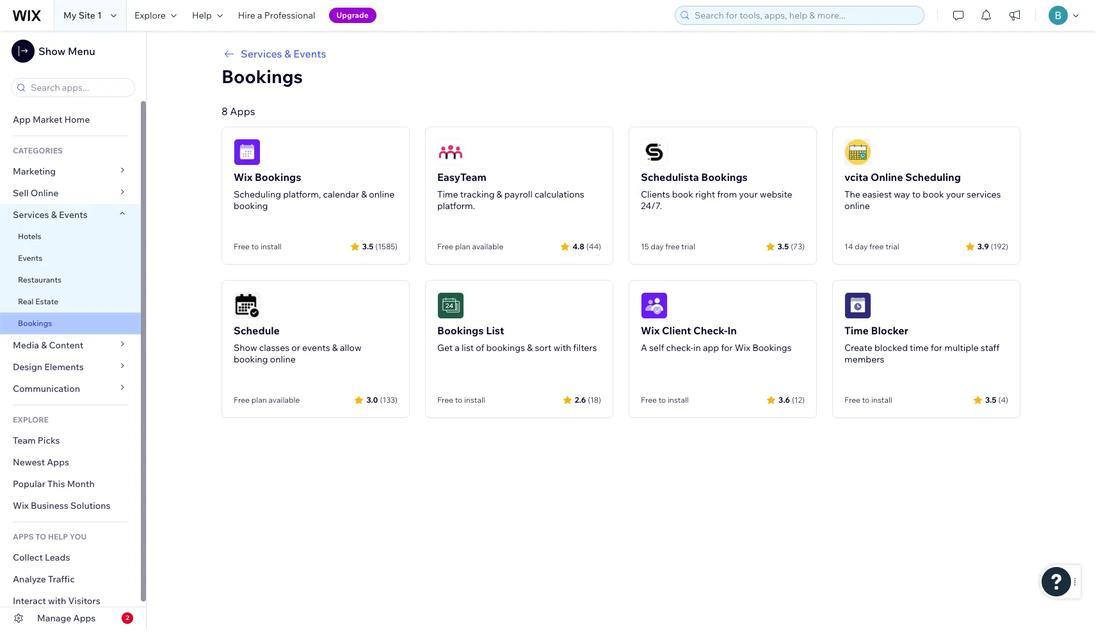 Task type: describe. For each thing, give the bounding box(es) containing it.
vcita online scheduling logo image
[[844, 139, 871, 166]]

right
[[695, 189, 715, 200]]

online inside schedule show classes or events & allow booking online
[[270, 354, 296, 366]]

3.6 (12)
[[779, 395, 805, 405]]

client
[[662, 325, 691, 337]]

free to install for create
[[844, 396, 892, 405]]

app market home
[[13, 114, 90, 125]]

install for scheduling
[[260, 242, 282, 252]]

free to install for scheduling
[[234, 242, 282, 252]]

to for time blocker
[[862, 396, 870, 405]]

0 vertical spatial events
[[293, 47, 326, 60]]

site
[[79, 10, 95, 21]]

sort
[[535, 343, 551, 354]]

(18)
[[588, 395, 601, 405]]

(133)
[[380, 395, 398, 405]]

popular
[[13, 479, 45, 490]]

trial for clients
[[681, 242, 695, 252]]

plan for easyteam
[[455, 242, 470, 252]]

free for tracking
[[437, 242, 453, 252]]

content
[[49, 340, 83, 351]]

check-
[[693, 325, 727, 337]]

install for get
[[464, 396, 485, 405]]

newest
[[13, 457, 45, 469]]

wix for scheduling
[[234, 171, 252, 184]]

free to install for get
[[437, 396, 485, 405]]

real
[[18, 297, 34, 307]]

manage apps
[[37, 613, 96, 625]]

blocked
[[874, 343, 908, 354]]

picks
[[38, 435, 60, 447]]

marketing
[[13, 166, 56, 177]]

show menu button
[[12, 40, 95, 63]]

online inside vcita online scheduling the easiest way to book your services online
[[844, 200, 870, 212]]

plan for schedule
[[251, 396, 267, 405]]

show inside button
[[38, 45, 66, 58]]

events
[[302, 343, 330, 354]]

free for scheduling
[[869, 242, 884, 252]]

schedule
[[234, 325, 280, 337]]

1 vertical spatial events
[[59, 209, 88, 221]]

bookings
[[486, 343, 525, 354]]

2.6
[[575, 395, 586, 405]]

traffic
[[48, 574, 75, 586]]

for inside wix client check-in a self check-in app for wix bookings
[[721, 343, 733, 354]]

media
[[13, 340, 39, 351]]

popular this month link
[[0, 474, 141, 496]]

24/7.
[[641, 200, 662, 212]]

time inside time blocker create blocked time for multiple staff members
[[844, 325, 869, 337]]

vcita online scheduling the easiest way to book your services online
[[844, 171, 1001, 212]]

& down professional
[[284, 47, 291, 60]]

free plan available for easyteam
[[437, 242, 503, 252]]

wix down in
[[735, 343, 750, 354]]

website
[[760, 189, 792, 200]]

scheduling for online
[[905, 171, 961, 184]]

sell
[[13, 188, 29, 199]]

restaurants link
[[0, 270, 141, 291]]

wix for check-
[[641, 325, 660, 337]]

self
[[649, 343, 664, 354]]

hire
[[238, 10, 255, 21]]

15 day free trial
[[641, 242, 695, 252]]

3.9
[[977, 242, 989, 251]]

time blocker logo image
[[844, 293, 871, 319]]

to
[[35, 533, 46, 542]]

calendar
[[323, 189, 359, 200]]

your inside vcita online scheduling the easiest way to book your services online
[[946, 189, 965, 200]]

get
[[437, 343, 453, 354]]

design
[[13, 362, 42, 373]]

& right media
[[41, 340, 47, 351]]

upgrade
[[336, 10, 369, 20]]

2 vertical spatial events
[[18, 254, 42, 263]]

menu
[[68, 45, 95, 58]]

in
[[727, 325, 737, 337]]

analyze traffic link
[[0, 569, 141, 591]]

schedulista
[[641, 171, 699, 184]]

app
[[13, 114, 31, 125]]

month
[[67, 479, 95, 490]]

1 horizontal spatial services & events link
[[222, 46, 1020, 61]]

3.5 (1585)
[[362, 242, 398, 251]]

time
[[910, 343, 929, 354]]

apps for 8 apps
[[230, 105, 255, 118]]

easyteam logo image
[[437, 139, 464, 166]]

vcita
[[844, 171, 868, 184]]

to for wix bookings
[[251, 242, 259, 252]]

2
[[126, 615, 129, 623]]

newest apps link
[[0, 452, 141, 474]]

collect leads link
[[0, 547, 141, 569]]

classes
[[259, 343, 289, 354]]

apps for manage apps
[[73, 613, 96, 625]]

1
[[97, 10, 102, 21]]

real estate
[[18, 297, 58, 307]]

free plan available for schedule
[[234, 396, 300, 405]]

& inside wix bookings scheduling platform, calendar & online booking
[[361, 189, 367, 200]]

a
[[641, 343, 647, 354]]

sell online
[[13, 188, 58, 199]]

book inside "schedulista bookings clients book right from your website 24/7."
[[672, 189, 693, 200]]

platform,
[[283, 189, 321, 200]]

free to install for check-
[[641, 396, 689, 405]]

professional
[[264, 10, 315, 21]]

& inside easyteam time tracking & payroll calculations platform.
[[497, 189, 502, 200]]

3.5 for time blocker
[[985, 395, 997, 405]]

wix business solutions
[[13, 501, 111, 512]]

schedule show classes or events & allow booking online
[[234, 325, 362, 366]]

services
[[967, 189, 1001, 200]]

members
[[844, 354, 884, 366]]

3.5 (4)
[[985, 395, 1008, 405]]

platform.
[[437, 200, 475, 212]]

install for create
[[871, 396, 892, 405]]

bookings list get a list of bookings & sort with filters
[[437, 325, 597, 354]]

collect leads
[[13, 553, 70, 564]]

schedulista bookings clients book right from your website 24/7.
[[641, 171, 792, 212]]

hotels link
[[0, 226, 141, 248]]

to inside vcita online scheduling the easiest way to book your services online
[[912, 189, 921, 200]]

scheduling for bookings
[[234, 189, 281, 200]]

list
[[462, 343, 474, 354]]

3.0
[[366, 395, 378, 405]]

bookings inside "link"
[[18, 319, 52, 328]]

1 horizontal spatial services
[[241, 47, 282, 60]]

services inside sidebar element
[[13, 209, 49, 221]]

booking for bookings
[[234, 200, 268, 212]]

app
[[703, 343, 719, 354]]

apps for newest apps
[[47, 457, 69, 469]]

help button
[[184, 0, 230, 31]]

schedulista bookings logo image
[[641, 139, 668, 166]]

interact with visitors
[[13, 596, 100, 608]]

solutions
[[70, 501, 111, 512]]

for inside time blocker create blocked time for multiple staff members
[[931, 343, 942, 354]]



Task type: locate. For each thing, give the bounding box(es) containing it.
bookings link
[[0, 313, 141, 335]]

1 vertical spatial time
[[844, 325, 869, 337]]

business
[[31, 501, 68, 512]]

0 vertical spatial booking
[[234, 200, 268, 212]]

0 vertical spatial online
[[871, 171, 903, 184]]

3.5 for schedulista bookings
[[778, 242, 789, 251]]

1 horizontal spatial time
[[844, 325, 869, 337]]

1 horizontal spatial plan
[[455, 242, 470, 252]]

my
[[63, 10, 77, 21]]

(73)
[[791, 242, 805, 251]]

available
[[472, 242, 503, 252], [269, 396, 300, 405]]

analyze traffic
[[13, 574, 75, 586]]

team picks
[[13, 435, 60, 447]]

market
[[33, 114, 62, 125]]

with up "manage"
[[48, 596, 66, 608]]

free plan available down classes
[[234, 396, 300, 405]]

1 horizontal spatial 3.5
[[778, 242, 789, 251]]

design elements link
[[0, 357, 141, 378]]

available down classes
[[269, 396, 300, 405]]

booking inside wix bookings scheduling platform, calendar & online booking
[[234, 200, 268, 212]]

time up the 'create'
[[844, 325, 869, 337]]

show inside schedule show classes or events & allow booking online
[[234, 343, 257, 354]]

bookings inside wix bookings scheduling platform, calendar & online booking
[[255, 171, 301, 184]]

1 vertical spatial online
[[31, 188, 58, 199]]

1 horizontal spatial available
[[472, 242, 503, 252]]

services & events down 'sell online'
[[13, 209, 88, 221]]

wix down wix bookings logo
[[234, 171, 252, 184]]

schedule logo image
[[234, 293, 261, 319]]

time inside easyteam time tracking & payroll calculations platform.
[[437, 189, 458, 200]]

4.8
[[572, 242, 584, 251]]

show menu
[[38, 45, 95, 58]]

& left sort
[[527, 343, 533, 354]]

free to install down the list
[[437, 396, 485, 405]]

wix client check-in a self check-in app for wix bookings
[[641, 325, 792, 354]]

0 vertical spatial available
[[472, 242, 503, 252]]

manage
[[37, 613, 71, 625]]

0 vertical spatial services
[[241, 47, 282, 60]]

1 booking from the top
[[234, 200, 268, 212]]

2 vertical spatial apps
[[73, 613, 96, 625]]

check-
[[666, 343, 693, 354]]

booking inside schedule show classes or events & allow booking online
[[234, 354, 268, 366]]

1 vertical spatial scheduling
[[234, 189, 281, 200]]

bookings inside wix client check-in a self check-in app for wix bookings
[[752, 343, 792, 354]]

services & events link
[[222, 46, 1020, 61], [0, 204, 141, 226]]

online right sell
[[31, 188, 58, 199]]

0 horizontal spatial book
[[672, 189, 693, 200]]

a right "hire"
[[257, 10, 262, 21]]

1 horizontal spatial with
[[553, 343, 571, 354]]

free for classes
[[234, 396, 250, 405]]

wix
[[234, 171, 252, 184], [641, 325, 660, 337], [735, 343, 750, 354], [13, 501, 29, 512]]

1 vertical spatial services & events link
[[0, 204, 141, 226]]

to down self
[[659, 396, 666, 405]]

(192)
[[991, 242, 1008, 251]]

newest apps
[[13, 457, 69, 469]]

online inside wix bookings scheduling platform, calendar & online booking
[[369, 189, 395, 200]]

0 horizontal spatial time
[[437, 189, 458, 200]]

0 horizontal spatial show
[[38, 45, 66, 58]]

to up schedule logo
[[251, 242, 259, 252]]

(1585)
[[375, 242, 398, 251]]

2 your from the left
[[946, 189, 965, 200]]

Search for tools, apps, help & more... field
[[691, 6, 920, 24]]

help
[[48, 533, 68, 542]]

0 horizontal spatial services & events
[[13, 209, 88, 221]]

events
[[293, 47, 326, 60], [59, 209, 88, 221], [18, 254, 42, 263]]

1 vertical spatial plan
[[251, 396, 267, 405]]

1 vertical spatial apps
[[47, 457, 69, 469]]

to for wix client check-in
[[659, 396, 666, 405]]

2 horizontal spatial events
[[293, 47, 326, 60]]

day for scheduling
[[855, 242, 868, 252]]

leads
[[45, 553, 70, 564]]

events down "hotels"
[[18, 254, 42, 263]]

2 book from the left
[[923, 189, 944, 200]]

1 horizontal spatial trial
[[885, 242, 899, 252]]

bookings inside "schedulista bookings clients book right from your website 24/7."
[[701, 171, 748, 184]]

2 for from the left
[[931, 343, 942, 354]]

booking for show
[[234, 354, 268, 366]]

staff
[[981, 343, 1000, 354]]

free to install down self
[[641, 396, 689, 405]]

install down 'check-'
[[668, 396, 689, 405]]

2.6 (18)
[[575, 395, 601, 405]]

of
[[476, 343, 484, 354]]

free to install up schedule logo
[[234, 242, 282, 252]]

0 vertical spatial apps
[[230, 105, 255, 118]]

1 horizontal spatial online
[[871, 171, 903, 184]]

your right from
[[739, 189, 758, 200]]

create
[[844, 343, 872, 354]]

apps up this
[[47, 457, 69, 469]]

free right 14 at the right top
[[869, 242, 884, 252]]

services
[[241, 47, 282, 60], [13, 209, 49, 221]]

1 vertical spatial services
[[13, 209, 49, 221]]

8 apps
[[222, 105, 255, 118]]

0 horizontal spatial plan
[[251, 396, 267, 405]]

3.5 for wix bookings
[[362, 242, 373, 251]]

1 vertical spatial free plan available
[[234, 396, 300, 405]]

install down of
[[464, 396, 485, 405]]

install down members
[[871, 396, 892, 405]]

bookings up 8 apps
[[222, 65, 303, 88]]

app market home link
[[0, 109, 141, 131]]

events down professional
[[293, 47, 326, 60]]

services up "hotels"
[[13, 209, 49, 221]]

1 vertical spatial with
[[48, 596, 66, 608]]

2 trial from the left
[[885, 242, 899, 252]]

free right 15
[[665, 242, 680, 252]]

online down vcita
[[844, 200, 870, 212]]

1 horizontal spatial services & events
[[241, 47, 326, 60]]

bookings up the list
[[437, 325, 484, 337]]

to for bookings list
[[455, 396, 462, 405]]

15
[[641, 242, 649, 252]]

1 vertical spatial booking
[[234, 354, 268, 366]]

available for schedule
[[269, 396, 300, 405]]

3.6
[[779, 395, 790, 405]]

day right 15
[[651, 242, 664, 252]]

time down easyteam
[[437, 189, 458, 200]]

1 book from the left
[[672, 189, 693, 200]]

wix inside wix business solutions link
[[13, 501, 29, 512]]

0 horizontal spatial apps
[[47, 457, 69, 469]]

1 horizontal spatial your
[[946, 189, 965, 200]]

online left events on the left of the page
[[270, 354, 296, 366]]

apps to help you
[[13, 533, 87, 542]]

online for sell
[[31, 188, 58, 199]]

& up the 'hotels' link
[[51, 209, 57, 221]]

wix inside wix bookings scheduling platform, calendar & online booking
[[234, 171, 252, 184]]

free for get
[[437, 396, 453, 405]]

team
[[13, 435, 36, 447]]

bookings up 3.6
[[752, 343, 792, 354]]

bookings up platform,
[[255, 171, 301, 184]]

0 horizontal spatial services & events link
[[0, 204, 141, 226]]

0 vertical spatial a
[[257, 10, 262, 21]]

& inside schedule show classes or events & allow booking online
[[332, 343, 338, 354]]

wix business solutions link
[[0, 496, 141, 517]]

0 horizontal spatial free plan available
[[234, 396, 300, 405]]

(44)
[[586, 242, 601, 251]]

14
[[844, 242, 853, 252]]

to down the list
[[455, 396, 462, 405]]

0 horizontal spatial events
[[18, 254, 42, 263]]

1 horizontal spatial book
[[923, 189, 944, 200]]

0 horizontal spatial available
[[269, 396, 300, 405]]

events down sell online link
[[59, 209, 88, 221]]

booking down schedule
[[234, 354, 268, 366]]

2 horizontal spatial apps
[[230, 105, 255, 118]]

filters
[[573, 343, 597, 354]]

1 vertical spatial available
[[269, 396, 300, 405]]

book right way
[[923, 189, 944, 200]]

free for clients
[[665, 242, 680, 252]]

scheduling up way
[[905, 171, 961, 184]]

plan down platform.
[[455, 242, 470, 252]]

1 vertical spatial services & events
[[13, 209, 88, 221]]

booking left platform,
[[234, 200, 268, 212]]

0 vertical spatial free plan available
[[437, 242, 503, 252]]

14 day free trial
[[844, 242, 899, 252]]

wix up "a"
[[641, 325, 660, 337]]

wix for solutions
[[13, 501, 29, 512]]

1 vertical spatial show
[[234, 343, 257, 354]]

available down platform.
[[472, 242, 503, 252]]

2 horizontal spatial online
[[844, 200, 870, 212]]

online inside vcita online scheduling the easiest way to book your services online
[[871, 171, 903, 184]]

trial for scheduling
[[885, 242, 899, 252]]

with right sort
[[553, 343, 571, 354]]

apps right 8
[[230, 105, 255, 118]]

a left the list
[[455, 343, 460, 354]]

(12)
[[792, 395, 805, 405]]

easyteam time tracking & payroll calculations platform.
[[437, 171, 584, 212]]

scheduling inside vcita online scheduling the easiest way to book your services online
[[905, 171, 961, 184]]

media & content link
[[0, 335, 141, 357]]

apps
[[13, 533, 34, 542]]

scheduling down wix bookings logo
[[234, 189, 281, 200]]

sidebar element
[[0, 31, 147, 630]]

1 horizontal spatial scheduling
[[905, 171, 961, 184]]

a inside bookings list get a list of bookings & sort with filters
[[455, 343, 460, 354]]

bookings inside bookings list get a list of bookings & sort with filters
[[437, 325, 484, 337]]

elements
[[44, 362, 84, 373]]

calculations
[[535, 189, 584, 200]]

0 vertical spatial with
[[553, 343, 571, 354]]

3.5 left (4)
[[985, 395, 997, 405]]

0 horizontal spatial for
[[721, 343, 733, 354]]

1 horizontal spatial for
[[931, 343, 942, 354]]

Search apps... field
[[27, 79, 131, 97]]

bookings list logo image
[[437, 293, 464, 319]]

1 horizontal spatial a
[[455, 343, 460, 354]]

book inside vcita online scheduling the easiest way to book your services online
[[923, 189, 944, 200]]

real estate link
[[0, 291, 141, 313]]

hire a professional
[[238, 10, 315, 21]]

events link
[[0, 248, 141, 270]]

your left services
[[946, 189, 965, 200]]

marketing link
[[0, 161, 141, 182]]

wix down popular
[[13, 501, 29, 512]]

1 vertical spatial a
[[455, 343, 460, 354]]

1 horizontal spatial apps
[[73, 613, 96, 625]]

1 free from the left
[[665, 242, 680, 252]]

services & events down professional
[[241, 47, 326, 60]]

online for vcita
[[871, 171, 903, 184]]

services down "hire"
[[241, 47, 282, 60]]

0 horizontal spatial your
[[739, 189, 758, 200]]

day for clients
[[651, 242, 664, 252]]

1 horizontal spatial online
[[369, 189, 395, 200]]

visitors
[[68, 596, 100, 608]]

2 day from the left
[[855, 242, 868, 252]]

1 horizontal spatial events
[[59, 209, 88, 221]]

interact
[[13, 596, 46, 608]]

estate
[[35, 297, 58, 307]]

wix client check-in logo image
[[641, 293, 668, 319]]

0 vertical spatial time
[[437, 189, 458, 200]]

popular this month
[[13, 479, 95, 490]]

analyze
[[13, 574, 46, 586]]

interact with visitors link
[[0, 591, 141, 613]]

for right app
[[721, 343, 733, 354]]

0 horizontal spatial online
[[270, 354, 296, 366]]

to down members
[[862, 396, 870, 405]]

for right time
[[931, 343, 942, 354]]

to right way
[[912, 189, 921, 200]]

with inside bookings list get a list of bookings & sort with filters
[[553, 343, 571, 354]]

explore
[[13, 415, 49, 425]]

free plan available down platform.
[[437, 242, 503, 252]]

8
[[222, 105, 228, 118]]

1 horizontal spatial show
[[234, 343, 257, 354]]

blocker
[[871, 325, 908, 337]]

1 horizontal spatial free plan available
[[437, 242, 503, 252]]

install for check-
[[668, 396, 689, 405]]

apps down visitors
[[73, 613, 96, 625]]

your inside "schedulista bookings clients book right from your website 24/7."
[[739, 189, 758, 200]]

0 vertical spatial services & events link
[[222, 46, 1020, 61]]

0 horizontal spatial free
[[665, 242, 680, 252]]

sell online link
[[0, 182, 141, 204]]

& inside bookings list get a list of bookings & sort with filters
[[527, 343, 533, 354]]

& left payroll
[[497, 189, 502, 200]]

3.5 left the (73)
[[778, 242, 789, 251]]

book
[[672, 189, 693, 200], [923, 189, 944, 200]]

design elements
[[13, 362, 84, 373]]

free plan available
[[437, 242, 503, 252], [234, 396, 300, 405]]

3.5 left (1585)
[[362, 242, 373, 251]]

0 horizontal spatial scheduling
[[234, 189, 281, 200]]

free to install down members
[[844, 396, 892, 405]]

free for check-
[[641, 396, 657, 405]]

3.9 (192)
[[977, 242, 1008, 251]]

scheduling inside wix bookings scheduling platform, calendar & online booking
[[234, 189, 281, 200]]

you
[[70, 533, 87, 542]]

0 horizontal spatial trial
[[681, 242, 695, 252]]

online up easiest
[[871, 171, 903, 184]]

0 horizontal spatial services
[[13, 209, 49, 221]]

install up schedule logo
[[260, 242, 282, 252]]

payroll
[[504, 189, 533, 200]]

0 horizontal spatial with
[[48, 596, 66, 608]]

1 horizontal spatial free
[[869, 242, 884, 252]]

free for scheduling
[[234, 242, 250, 252]]

trial right 14 at the right top
[[885, 242, 899, 252]]

online inside sidebar element
[[31, 188, 58, 199]]

free for create
[[844, 396, 860, 405]]

2 booking from the top
[[234, 354, 268, 366]]

online
[[871, 171, 903, 184], [31, 188, 58, 199]]

plan
[[455, 242, 470, 252], [251, 396, 267, 405]]

0 horizontal spatial 3.5
[[362, 242, 373, 251]]

show down schedule
[[234, 343, 257, 354]]

0 horizontal spatial day
[[651, 242, 664, 252]]

with inside sidebar element
[[48, 596, 66, 608]]

0 horizontal spatial online
[[31, 188, 58, 199]]

bookings up from
[[701, 171, 748, 184]]

1 day from the left
[[651, 242, 664, 252]]

0 vertical spatial plan
[[455, 242, 470, 252]]

1 for from the left
[[721, 343, 733, 354]]

plan down classes
[[251, 396, 267, 405]]

easyteam
[[437, 171, 486, 184]]

& left 'allow'
[[332, 343, 338, 354]]

help
[[192, 10, 212, 21]]

home
[[64, 114, 90, 125]]

services & events inside sidebar element
[[13, 209, 88, 221]]

available for easyteam
[[472, 242, 503, 252]]

1 horizontal spatial day
[[855, 242, 868, 252]]

& right calendar
[[361, 189, 367, 200]]

1 trial from the left
[[681, 242, 695, 252]]

2 free from the left
[[869, 242, 884, 252]]

wix bookings logo image
[[234, 139, 261, 166]]

1 your from the left
[[739, 189, 758, 200]]

online right calendar
[[369, 189, 395, 200]]

day right 14 at the right top
[[855, 242, 868, 252]]

trial right 15
[[681, 242, 695, 252]]

list
[[486, 325, 504, 337]]

book down schedulista
[[672, 189, 693, 200]]

bookings down real estate
[[18, 319, 52, 328]]

free
[[234, 242, 250, 252], [437, 242, 453, 252], [234, 396, 250, 405], [437, 396, 453, 405], [641, 396, 657, 405], [844, 396, 860, 405]]

0 vertical spatial scheduling
[[905, 171, 961, 184]]

from
[[717, 189, 737, 200]]

0 vertical spatial services & events
[[241, 47, 326, 60]]

show left menu
[[38, 45, 66, 58]]

0 horizontal spatial a
[[257, 10, 262, 21]]

2 horizontal spatial 3.5
[[985, 395, 997, 405]]

0 vertical spatial show
[[38, 45, 66, 58]]



Task type: vqa. For each thing, say whether or not it's contained in the screenshot.


